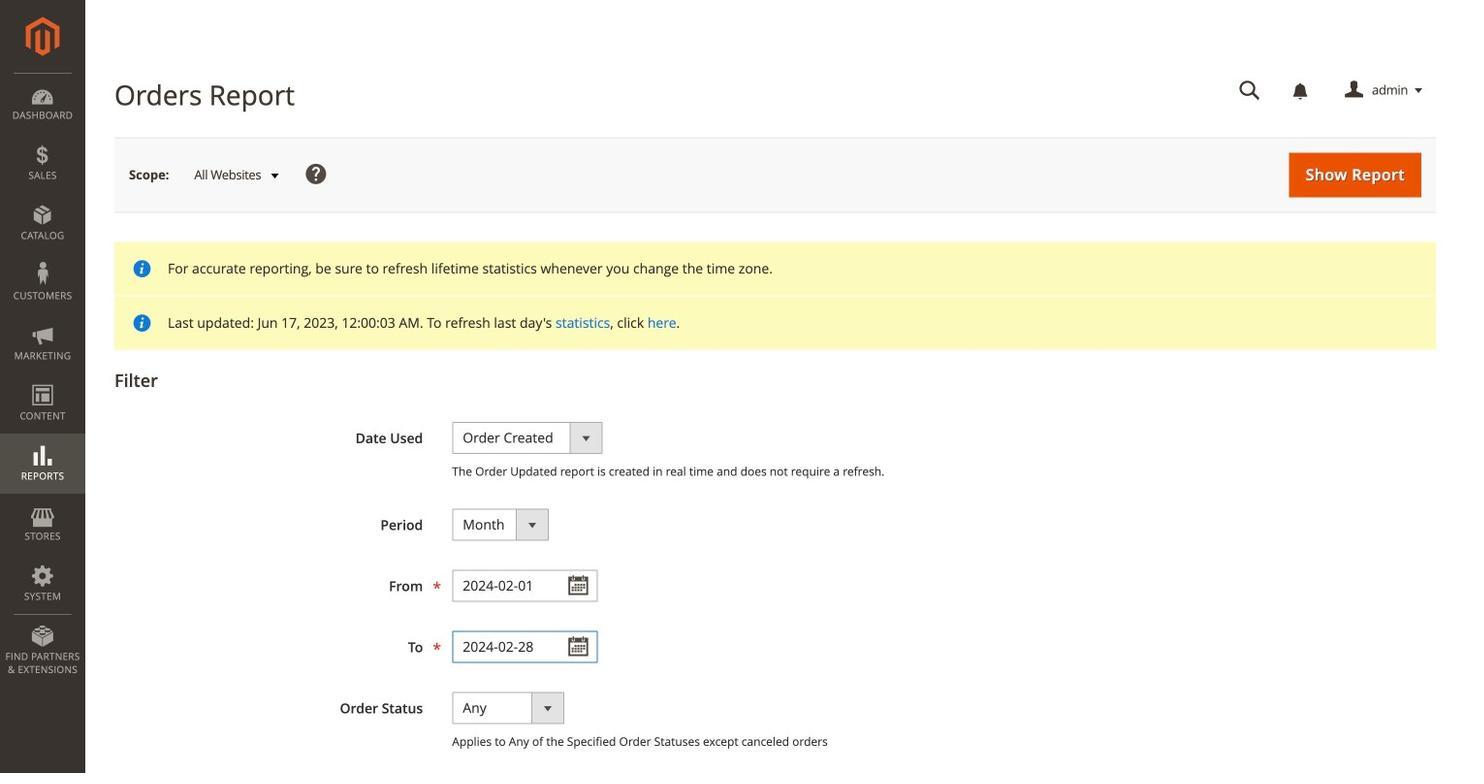 Task type: locate. For each thing, give the bounding box(es) containing it.
menu bar
[[0, 73, 85, 686]]

magento admin panel image
[[26, 16, 60, 56]]

None text field
[[1226, 74, 1275, 108], [452, 570, 598, 602], [452, 631, 598, 663], [1226, 74, 1275, 108], [452, 570, 598, 602], [452, 631, 598, 663]]



Task type: vqa. For each thing, say whether or not it's contained in the screenshot.
Magento Admin Panel icon
yes



